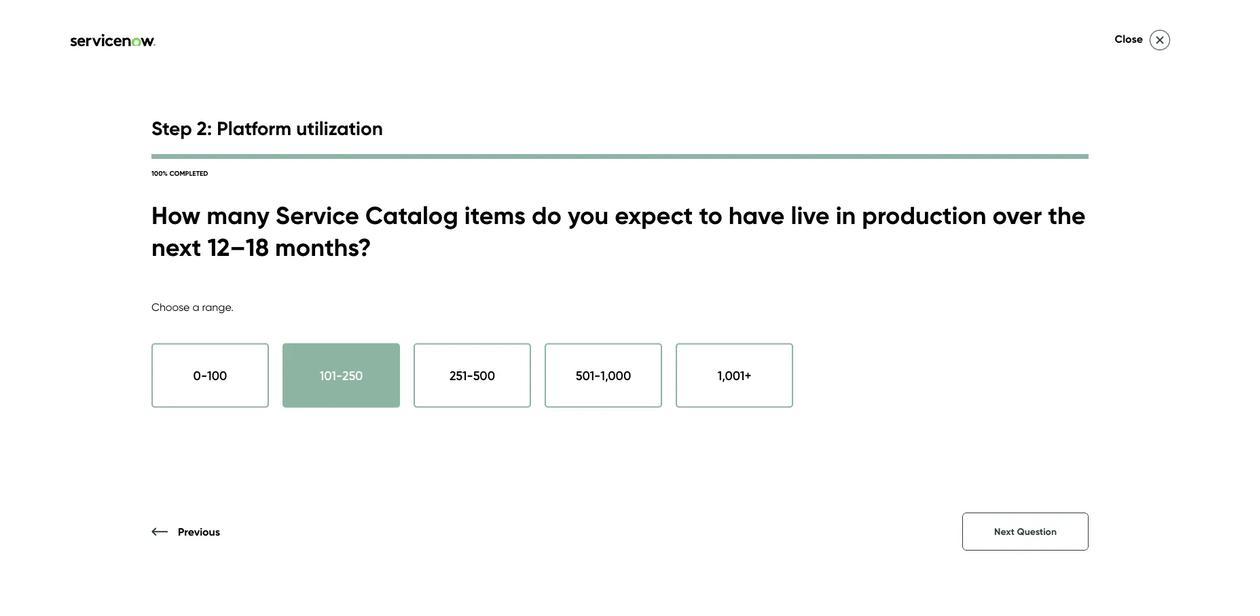 Task type: locate. For each thing, give the bounding box(es) containing it.
a left range.
[[193, 300, 199, 313]]

the
[[801, 342, 821, 357]]

platform
[[690, 324, 738, 339], [635, 342, 682, 357], [948, 342, 996, 357]]

0 horizontal spatial many
[[207, 200, 270, 231]]

a inside 'your servicenow® platform team establishes, maintains, and extends servicenow as a strategic business platform in your organization. the strongest servicenow platform teams have the right number of people with the skills to support the now platform®.'
[[1059, 324, 1067, 339]]

0 vertical spatial platform
[[217, 116, 292, 140]]

to right "expect"
[[699, 200, 723, 231]]

0 vertical spatial servicenow
[[585, 183, 821, 237]]

251-
[[450, 368, 473, 383]]

your inside use the platform team estimator to find out how many people you need to build your team and get a shareable estimate report.
[[1033, 397, 1058, 412]]

estimator down 'live'
[[704, 240, 895, 294]]

2 vertical spatial a
[[607, 416, 615, 431]]

next
[[995, 526, 1015, 538]]

250
[[342, 368, 363, 383]]

the right use
[[608, 397, 627, 412]]

to inside 'your servicenow® platform team establishes, maintains, and extends servicenow as a strategic business platform in your organization. the strongest servicenow platform teams have the right number of people with the skills to support the now platform®.'
[[763, 361, 775, 376]]

1 vertical spatial people
[[890, 397, 930, 412]]

you
[[568, 200, 609, 231], [933, 397, 953, 412]]

1 horizontal spatial in
[[836, 200, 856, 231]]

1 vertical spatial and
[[1093, 397, 1116, 412]]

the left right
[[1068, 342, 1086, 357]]

many inside how many service catalog items do you expect to have live in production over the next 12–18 months?
[[207, 200, 270, 231]]

1 horizontal spatial people
[[890, 397, 930, 412]]

1 vertical spatial your
[[1033, 397, 1058, 412]]

people down platform®.
[[890, 397, 930, 412]]

step 2: platform utilization
[[151, 116, 383, 140]]

your
[[698, 342, 722, 357], [1033, 397, 1058, 412]]

1 horizontal spatial platform
[[630, 397, 677, 412]]

1 vertical spatial team
[[680, 397, 711, 412]]

1 horizontal spatial a
[[607, 416, 615, 431]]

platform for team
[[630, 397, 677, 412]]

0 vertical spatial have
[[729, 200, 785, 231]]

1 horizontal spatial you
[[933, 397, 953, 412]]

0 horizontal spatial have
[[729, 200, 785, 231]]

1 horizontal spatial and
[[1093, 397, 1116, 412]]

0 horizontal spatial your
[[698, 342, 722, 357]]

1 vertical spatial many
[[856, 397, 887, 412]]

choose a range.
[[151, 300, 234, 313]]

100
[[207, 368, 227, 383]]

estimator up report.
[[714, 397, 766, 412]]

in up with
[[685, 342, 695, 357]]

in right 'live'
[[836, 200, 856, 231]]

501-1,000
[[576, 368, 631, 383]]

have left 'live'
[[729, 200, 785, 231]]

the right over
[[1048, 200, 1086, 231]]

many
[[207, 200, 270, 231], [856, 397, 887, 412]]

100%
[[151, 169, 168, 178]]

people
[[644, 361, 684, 376], [890, 397, 930, 412]]

0 horizontal spatial platform
[[635, 342, 682, 357]]

the
[[1048, 200, 1086, 231], [1068, 342, 1086, 357], [714, 361, 732, 376], [825, 361, 843, 376], [608, 397, 627, 412]]

0 horizontal spatial in
[[685, 342, 695, 357]]

team up organization.
[[741, 324, 770, 339]]

estimator inside use the platform team estimator to find out how many people you need to build your team and get a shareable estimate report.
[[714, 397, 766, 412]]

teams
[[999, 342, 1034, 357]]

0 vertical spatial and
[[901, 324, 924, 339]]

0 vertical spatial a
[[193, 300, 199, 313]]

number
[[585, 361, 627, 376]]

team inside use the platform team estimator to find out how many people you need to build your team and get a shareable estimate report.
[[1061, 397, 1090, 412]]

251-500
[[450, 368, 495, 383]]

0 vertical spatial people
[[644, 361, 684, 376]]

platform®.
[[874, 361, 934, 376]]

0 vertical spatial in
[[836, 200, 856, 231]]

many right how
[[856, 397, 887, 412]]

0 vertical spatial estimator
[[704, 240, 895, 294]]

2:
[[197, 116, 212, 140]]

servicenow inside the servicenow platform team estimator
[[585, 183, 821, 237]]

1 horizontal spatial your
[[1033, 397, 1058, 412]]

you right do
[[568, 200, 609, 231]]

1 vertical spatial team
[[1061, 397, 1090, 412]]

platform down extends
[[948, 342, 996, 357]]

next question
[[995, 526, 1057, 538]]

platform
[[217, 116, 292, 140], [832, 183, 1002, 237], [630, 397, 677, 412]]

101-250
[[320, 368, 363, 383]]

a right get
[[607, 416, 615, 431]]

1,001+
[[718, 368, 752, 383]]

0 horizontal spatial servicenow
[[585, 183, 821, 237]]

a right as
[[1059, 324, 1067, 339]]

the right with
[[714, 361, 732, 376]]

your up with
[[698, 342, 722, 357]]

support
[[778, 361, 822, 376]]

2 vertical spatial platform
[[630, 397, 677, 412]]

1 vertical spatial in
[[685, 342, 695, 357]]

0 vertical spatial you
[[568, 200, 609, 231]]

expect
[[615, 200, 693, 231]]

the inside use the platform team estimator to find out how many people you need to build your team and get a shareable estimate report.
[[608, 397, 627, 412]]

1 horizontal spatial many
[[856, 397, 887, 412]]

skills
[[735, 361, 760, 376]]

team up estimate
[[680, 397, 711, 412]]

strategic
[[1070, 324, 1120, 339]]

and inside use the platform team estimator to find out how many people you need to build your team and get a shareable estimate report.
[[1093, 397, 1116, 412]]

success
[[206, 38, 266, 58]]

0 vertical spatial team
[[741, 324, 770, 339]]

platform inside use the platform team estimator to find out how many people you need to build your team and get a shareable estimate report.
[[630, 397, 677, 412]]

2 vertical spatial servicenow
[[880, 342, 945, 357]]

0 horizontal spatial people
[[644, 361, 684, 376]]

out
[[808, 397, 827, 412]]

range.
[[202, 300, 234, 313]]

find
[[784, 397, 805, 412]]

1 horizontal spatial platform
[[690, 324, 738, 339]]

catalog
[[365, 200, 458, 231]]

12–18
[[207, 232, 269, 262]]

customer
[[129, 38, 202, 58]]

people inside use the platform team estimator to find out how many people you need to build your team and get a shareable estimate report.
[[890, 397, 930, 412]]

have inside 'your servicenow® platform team establishes, maintains, and extends servicenow as a strategic business platform in your organization. the strongest servicenow platform teams have the right number of people with the skills to support the now platform®.'
[[1037, 342, 1065, 357]]

0 horizontal spatial you
[[568, 200, 609, 231]]

your inside 'your servicenow® platform team establishes, maintains, and extends servicenow as a strategic business platform in your organization. the strongest servicenow platform teams have the right number of people with the skills to support the now platform®.'
[[698, 342, 722, 357]]

1 horizontal spatial team
[[1061, 397, 1090, 412]]

1 vertical spatial estimator
[[714, 397, 766, 412]]

2 horizontal spatial a
[[1059, 324, 1067, 339]]

1 horizontal spatial servicenow
[[880, 342, 945, 357]]

0 horizontal spatial platform
[[217, 116, 292, 140]]

to down organization.
[[763, 361, 775, 376]]

how
[[151, 200, 201, 231]]

1 vertical spatial have
[[1037, 342, 1065, 357]]

1 vertical spatial you
[[933, 397, 953, 412]]

your right build
[[1033, 397, 1058, 412]]

0 horizontal spatial and
[[901, 324, 924, 339]]

to left find on the right bottom of the page
[[769, 397, 781, 412]]

report.
[[729, 416, 766, 431]]

team down "expect"
[[585, 240, 693, 294]]

organization.
[[725, 342, 798, 357]]

many up 12–18
[[207, 200, 270, 231]]

1 vertical spatial a
[[1059, 324, 1067, 339]]

0 horizontal spatial a
[[193, 300, 199, 313]]

platform down servicenow®
[[635, 342, 682, 357]]

team
[[741, 324, 770, 339], [1061, 397, 1090, 412]]

to
[[699, 200, 723, 231], [763, 361, 775, 376], [769, 397, 781, 412], [988, 397, 1000, 412]]

choose
[[151, 300, 190, 313]]

you left need
[[933, 397, 953, 412]]

your servicenow® platform team establishes, maintains, and extends servicenow as a strategic business platform in your organization. the strongest servicenow platform teams have the right number of people with the skills to support the now platform®.
[[585, 324, 1120, 376]]

production
[[862, 200, 987, 231]]

1 vertical spatial platform
[[832, 183, 1002, 237]]

have
[[729, 200, 785, 231], [1037, 342, 1065, 357]]

0 horizontal spatial team
[[741, 324, 770, 339]]

100% completed
[[151, 169, 208, 178]]

101-
[[320, 368, 342, 383]]

in inside how many service catalog items do you expect to have live in production over the next 12–18 months?
[[836, 200, 856, 231]]

estimate
[[677, 416, 726, 431]]

people right 'of'
[[644, 361, 684, 376]]

team
[[585, 240, 693, 294], [680, 397, 711, 412]]

2 horizontal spatial platform
[[832, 183, 1002, 237]]

platform up with
[[690, 324, 738, 339]]

a
[[193, 300, 199, 313], [1059, 324, 1067, 339], [607, 416, 615, 431]]

0 vertical spatial many
[[207, 200, 270, 231]]

team right build
[[1061, 397, 1090, 412]]

and down right
[[1093, 397, 1116, 412]]

extends
[[927, 324, 971, 339]]

the inside how many service catalog items do you expect to have live in production over the next 12–18 months?
[[1048, 200, 1086, 231]]

and left extends
[[901, 324, 924, 339]]

with
[[687, 361, 711, 376]]

servicenow
[[585, 183, 821, 237], [974, 324, 1040, 339], [880, 342, 945, 357]]

1 vertical spatial servicenow
[[974, 324, 1040, 339]]

have inside how many service catalog items do you expect to have live in production over the next 12–18 months?
[[729, 200, 785, 231]]

0 vertical spatial team
[[585, 240, 693, 294]]

in
[[836, 200, 856, 231], [685, 342, 695, 357]]

have down as
[[1037, 342, 1065, 357]]

as
[[1043, 324, 1056, 339]]

team inside the servicenow platform team estimator
[[585, 240, 693, 294]]

0 vertical spatial your
[[698, 342, 722, 357]]

estimator
[[704, 240, 895, 294], [714, 397, 766, 412]]

in inside 'your servicenow® platform team establishes, maintains, and extends servicenow as a strategic business platform in your organization. the strongest servicenow platform teams have the right number of people with the skills to support the now platform®.'
[[685, 342, 695, 357]]

1 horizontal spatial have
[[1037, 342, 1065, 357]]

and
[[901, 324, 924, 339], [1093, 397, 1116, 412]]



Task type: vqa. For each thing, say whether or not it's contained in the screenshot.
Go to ServiceNow account "icon"
no



Task type: describe. For each thing, give the bounding box(es) containing it.
your for organization.
[[698, 342, 722, 357]]

build
[[1003, 397, 1030, 412]]

to inside how many service catalog items do you expect to have live in production over the next 12–18 months?
[[699, 200, 723, 231]]

step
[[151, 116, 192, 140]]

strongest
[[825, 342, 877, 357]]

to left build
[[988, 397, 1000, 412]]

now
[[846, 361, 871, 376]]

you inside how many service catalog items do you expect to have live in production over the next 12–18 months?
[[568, 200, 609, 231]]

people inside 'your servicenow® platform team establishes, maintains, and extends servicenow as a strategic business platform in your organization. the strongest servicenow platform teams have the right number of people with the skills to support the now platform®.'
[[644, 361, 684, 376]]

of
[[630, 361, 641, 376]]

do
[[532, 200, 562, 231]]

servicenow®
[[612, 324, 687, 339]]

live
[[791, 200, 830, 231]]

close
[[1115, 32, 1143, 46]]

customer success center
[[129, 38, 322, 58]]

completed
[[169, 169, 208, 178]]

use the platform team estimator to find out how many people you need to build your team and get a shareable estimate report.
[[585, 397, 1116, 431]]

a inside use the platform team estimator to find out how many people you need to build your team and get a shareable estimate report.
[[607, 416, 615, 431]]

business
[[585, 342, 632, 357]]

2 horizontal spatial platform
[[948, 342, 996, 357]]

customer success center link
[[27, 38, 326, 58]]

how many service catalog items do you expect to have live in production over the next 12–18 months?
[[151, 200, 1086, 262]]

over
[[993, 200, 1042, 231]]

estimator inside the servicenow platform team estimator
[[704, 240, 895, 294]]

your for team
[[1033, 397, 1058, 412]]

your
[[585, 324, 609, 339]]

question
[[1017, 526, 1057, 538]]

0-100
[[193, 368, 227, 383]]

many inside use the platform team estimator to find out how many people you need to build your team and get a shareable estimate report.
[[856, 397, 887, 412]]

next
[[151, 232, 201, 262]]

team inside 'your servicenow® platform team establishes, maintains, and extends servicenow as a strategic business platform in your organization. the strongest servicenow platform teams have the right number of people with the skills to support the now platform®.'
[[741, 324, 770, 339]]

previous
[[178, 525, 220, 538]]

and inside 'your servicenow® platform team establishes, maintains, and extends servicenow as a strategic business platform in your organization. the strongest servicenow platform teams have the right number of people with the skills to support the now platform®.'
[[901, 324, 924, 339]]

the left now
[[825, 361, 843, 376]]

center
[[270, 38, 322, 58]]

use
[[585, 397, 605, 412]]

2 horizontal spatial servicenow
[[974, 324, 1040, 339]]

platform for utilization
[[217, 116, 292, 140]]

get
[[585, 416, 604, 431]]

items
[[464, 200, 526, 231]]

shareable
[[618, 416, 674, 431]]

next question link
[[963, 513, 1089, 551]]

months?
[[275, 232, 371, 262]]

you inside use the platform team estimator to find out how many people you need to build your team and get a shareable estimate report.
[[933, 397, 953, 412]]

right
[[1089, 342, 1115, 357]]

need
[[956, 397, 985, 412]]

how
[[830, 397, 853, 412]]

establishes,
[[773, 324, 838, 339]]

platform inside the servicenow platform team estimator
[[832, 183, 1002, 237]]

team inside use the platform team estimator to find out how many people you need to build your team and get a shareable estimate report.
[[680, 397, 711, 412]]

utilization
[[296, 116, 383, 140]]

500
[[473, 368, 495, 383]]

servicenow platform team estimator
[[585, 183, 1002, 294]]

1,000
[[601, 368, 631, 383]]

maintains,
[[841, 324, 898, 339]]

0-
[[193, 368, 207, 383]]

501-
[[576, 368, 601, 383]]

service
[[276, 200, 359, 231]]



